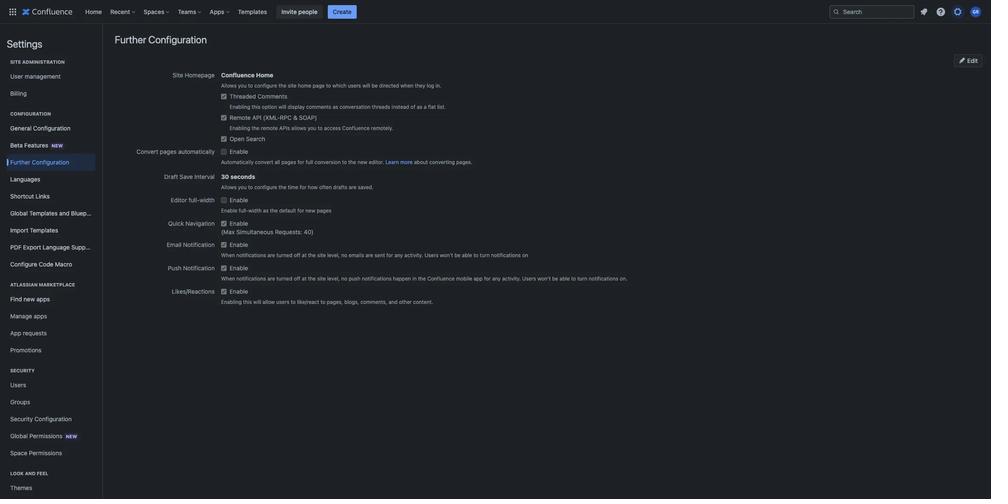 Task type: describe. For each thing, give the bounding box(es) containing it.
you inside remote api (xml-rpc & soap) enabling the remote apis allows you to access confluence remotely.
[[308, 125, 316, 131]]

2 horizontal spatial as
[[417, 104, 422, 110]]

export
[[23, 244, 41, 251]]

40)
[[304, 228, 313, 236]]

threads
[[372, 104, 390, 110]]

2 vertical spatial enabling
[[221, 299, 242, 305]]

automatically
[[178, 148, 215, 155]]

site for email notification
[[317, 252, 326, 258]]

general
[[10, 125, 32, 132]]

atlassian marketplace
[[10, 282, 75, 287]]

beta features new
[[10, 141, 63, 149]]

small image
[[959, 57, 966, 64]]

recent button
[[108, 5, 139, 18]]

import templates link
[[7, 222, 95, 239]]

configuration group
[[7, 102, 99, 275]]

configuration for the general configuration link
[[33, 125, 70, 132]]

manage apps
[[10, 312, 47, 320]]

site administration group
[[7, 50, 95, 105]]

import
[[10, 227, 28, 234]]

1 vertical spatial activity.
[[502, 275, 521, 282]]

automatically convert all pages for full conversion to the new editor. learn more about converting pages.
[[221, 159, 472, 165]]

level, for push notification
[[327, 275, 340, 282]]

30 seconds allows you to configure the time for how often drafts are saved.
[[221, 173, 373, 190]]

comments
[[258, 93, 287, 100]]

billing link
[[7, 85, 95, 102]]

atlassian marketplace group
[[7, 273, 95, 361]]

user
[[10, 73, 23, 80]]

0 horizontal spatial won't
[[440, 252, 453, 258]]

app
[[474, 275, 483, 282]]

user management
[[10, 73, 61, 80]]

notifications left on.
[[589, 275, 618, 282]]

allow
[[263, 299, 275, 305]]

user management link
[[7, 68, 95, 85]]

turned for push notification
[[276, 275, 292, 282]]

seconds
[[230, 173, 255, 180]]

configure for seconds
[[254, 184, 277, 190]]

enable for push notification
[[230, 264, 248, 272]]

display
[[288, 104, 305, 110]]

allows
[[291, 125, 306, 131]]

configuration for the 'security configuration' link at left
[[34, 415, 72, 423]]

allows for 30
[[221, 184, 237, 190]]

look
[[10, 471, 24, 476]]

create
[[333, 8, 352, 15]]

1 vertical spatial be
[[454, 252, 461, 258]]

spaces button
[[141, 5, 173, 18]]

apps button
[[207, 5, 233, 18]]

configuration for 'further configuration' "link"
[[32, 159, 69, 166]]

notification for push notification
[[183, 264, 215, 272]]

global for global permissions new
[[10, 432, 28, 439]]

users link
[[7, 377, 95, 394]]

general configuration link
[[7, 120, 95, 137]]

the inside 30 seconds allows you to configure the time for how often drafts are saved.
[[279, 184, 286, 190]]

space permissions
[[10, 449, 62, 457]]

homepage
[[185, 71, 215, 79]]

for right app
[[484, 275, 491, 282]]

find new apps link
[[7, 291, 95, 308]]

pages.
[[456, 159, 472, 165]]

2 vertical spatial will
[[253, 299, 261, 305]]

code
[[39, 261, 53, 268]]

be inside confluence home allows you to configure the site home page to which users will be directed when they log in.
[[372, 82, 378, 89]]

permissions for space
[[29, 449, 62, 457]]

at for email notification
[[302, 252, 307, 258]]

apps
[[210, 8, 224, 15]]

0 vertical spatial turn
[[480, 252, 490, 258]]

and inside group
[[25, 471, 36, 476]]

further configuration link
[[7, 154, 95, 171]]

full- for editor
[[189, 196, 200, 204]]

settings
[[7, 38, 42, 50]]

you for home
[[238, 82, 247, 89]]

space permissions link
[[7, 445, 95, 462]]

conversion
[[314, 159, 341, 165]]

draft save interval element
[[221, 170, 255, 181]]

the inside remote api (xml-rpc & soap) enabling the remote apis allows you to access confluence remotely.
[[252, 125, 259, 131]]

configure code macro link
[[7, 256, 95, 273]]

and inside configuration group
[[59, 210, 69, 217]]

appswitcher icon image
[[8, 7, 18, 17]]

1 vertical spatial new
[[306, 207, 315, 214]]

invite people button
[[276, 5, 323, 18]]

they
[[415, 82, 425, 89]]

editor.
[[369, 159, 384, 165]]

security for security
[[10, 368, 35, 373]]

editor
[[171, 196, 187, 204]]

site administration
[[10, 59, 65, 65]]

remote api (xml-rpc & soap) enabling the remote apis allows you to access confluence remotely.
[[230, 114, 393, 131]]

templates for global templates and blueprints
[[29, 210, 58, 217]]

1 horizontal spatial further
[[115, 34, 146, 45]]

2 horizontal spatial new
[[358, 159, 367, 165]]

(max
[[221, 228, 235, 236]]

editor full-width
[[171, 196, 215, 204]]

remote
[[261, 125, 278, 131]]

notifications down simultaneous
[[236, 252, 266, 258]]

the left default
[[270, 207, 278, 214]]

all
[[275, 159, 280, 165]]

pages,
[[327, 299, 343, 305]]

instead
[[392, 104, 409, 110]]

time
[[288, 184, 298, 190]]

how
[[308, 184, 318, 190]]

enabling inside remote api (xml-rpc & soap) enabling the remote apis allows you to access confluence remotely.
[[230, 125, 250, 131]]

beta
[[10, 141, 23, 149]]

when for push notification
[[221, 275, 235, 282]]

threaded
[[230, 93, 256, 100]]

home inside global element
[[85, 8, 102, 15]]

site for push notification
[[317, 275, 326, 282]]

page
[[313, 82, 325, 89]]

enable for editor full-width
[[230, 196, 248, 204]]

app requests
[[10, 329, 47, 337]]

apps inside manage apps link
[[34, 312, 47, 320]]

security configuration link
[[7, 411, 95, 428]]

in.
[[436, 82, 441, 89]]

global for global templates and blueprints
[[10, 210, 28, 217]]

configure
[[10, 261, 37, 268]]

no for email notification
[[341, 252, 347, 258]]

(xml-
[[263, 114, 280, 121]]

save
[[180, 173, 193, 180]]

atlassian
[[10, 282, 38, 287]]

to inside remote api (xml-rpc & soap) enabling the remote apis allows you to access confluence remotely.
[[318, 125, 323, 131]]

global templates and blueprints
[[10, 210, 99, 217]]

push
[[168, 264, 181, 272]]

new
[[52, 143, 63, 148]]

global permissions new
[[10, 432, 77, 439]]

permissions for global
[[29, 432, 62, 439]]

sent
[[375, 252, 385, 258]]

1 horizontal spatial any
[[492, 275, 501, 282]]

interval
[[194, 173, 215, 180]]

new
[[66, 433, 77, 439]]

feel
[[37, 471, 48, 476]]

site for site administration
[[10, 59, 21, 65]]

width for editor
[[200, 196, 215, 204]]

users inside security "group"
[[10, 381, 26, 389]]

for right the sent
[[386, 252, 393, 258]]

marketplace
[[39, 282, 75, 287]]

will inside confluence home allows you to configure the site home page to which users will be directed when they log in.
[[362, 82, 370, 89]]

the down 40)
[[308, 252, 316, 258]]

learn more link
[[386, 159, 413, 165]]

notification for email notification
[[183, 241, 215, 248]]

1 horizontal spatial able
[[560, 275, 570, 282]]

collapse sidebar image
[[93, 28, 111, 45]]

help icon image
[[936, 7, 946, 17]]

users inside confluence home allows you to configure the site home page to which users will be directed when they log in.
[[348, 82, 361, 89]]

to inside 30 seconds allows you to configure the time for how often drafts are saved.
[[248, 184, 253, 190]]

site for site homepage
[[173, 71, 183, 79]]

promotions
[[10, 346, 41, 354]]

no for push notification
[[341, 275, 347, 282]]

0 horizontal spatial as
[[263, 207, 269, 214]]

further configuration inside "link"
[[10, 159, 69, 166]]

search
[[246, 135, 265, 142]]

turned for email notification
[[276, 252, 292, 258]]

drafts
[[333, 184, 347, 190]]

(max simultaneous requests: 40)
[[221, 228, 313, 236]]

comments,
[[361, 299, 387, 305]]

1 vertical spatial this
[[243, 299, 252, 305]]

0 vertical spatial activity.
[[404, 252, 423, 258]]

promotions link
[[7, 342, 95, 359]]

often
[[319, 184, 332, 190]]

this inside "threaded comments enabling this option will display comments as conversation threads instead of as a flat list."
[[252, 104, 260, 110]]

width for enable
[[248, 207, 262, 214]]

like/react
[[297, 299, 319, 305]]

which
[[332, 82, 346, 89]]

0 horizontal spatial able
[[462, 252, 472, 258]]

on.
[[620, 275, 627, 282]]

when for email notification
[[221, 252, 235, 258]]



Task type: locate. For each thing, give the bounding box(es) containing it.
global up import
[[10, 210, 28, 217]]

1 horizontal spatial site
[[173, 71, 183, 79]]

1 horizontal spatial users
[[424, 252, 438, 258]]

1 vertical spatial users
[[522, 275, 536, 282]]

2 vertical spatial and
[[25, 471, 36, 476]]

of
[[411, 104, 415, 110]]

1 horizontal spatial users
[[348, 82, 361, 89]]

the up search
[[252, 125, 259, 131]]

for inside 30 seconds allows you to configure the time for how often drafts are saved.
[[300, 184, 306, 190]]

permissions down global permissions new
[[29, 449, 62, 457]]

for left full
[[298, 159, 304, 165]]

confluence inside confluence home allows you to configure the site home page to which users will be directed when they log in.
[[221, 71, 255, 79]]

at
[[302, 252, 307, 258], [302, 275, 307, 282]]

are up allow
[[267, 275, 275, 282]]

1 horizontal spatial pages
[[281, 159, 296, 165]]

pages right the convert
[[160, 148, 177, 155]]

1 vertical spatial apps
[[34, 312, 47, 320]]

for left how
[[300, 184, 306, 190]]

0 horizontal spatial site
[[10, 59, 21, 65]]

0 vertical spatial turned
[[276, 252, 292, 258]]

0 vertical spatial this
[[252, 104, 260, 110]]

activity. right app
[[502, 275, 521, 282]]

1 vertical spatial you
[[308, 125, 316, 131]]

groups link
[[7, 394, 95, 411]]

1 turned from the top
[[276, 252, 292, 258]]

1 vertical spatial won't
[[537, 275, 551, 282]]

0 vertical spatial apps
[[36, 295, 50, 303]]

off for push notification
[[294, 275, 300, 282]]

list.
[[437, 104, 446, 110]]

home
[[85, 8, 102, 15], [256, 71, 273, 79]]

0 vertical spatial further configuration
[[115, 34, 207, 45]]

configure down convert
[[254, 184, 277, 190]]

configure up the comments on the top of the page
[[254, 82, 277, 89]]

pdf
[[10, 244, 22, 251]]

are inside 30 seconds allows you to configure the time for how often drafts are saved.
[[349, 184, 356, 190]]

when
[[221, 252, 235, 258], [221, 275, 235, 282]]

site inside group
[[10, 59, 21, 65]]

this up "api"
[[252, 104, 260, 110]]

apps inside find new apps 'link'
[[36, 295, 50, 303]]

at for push notification
[[302, 275, 307, 282]]

configure code macro
[[10, 261, 72, 268]]

full- right editor on the top of the page
[[189, 196, 200, 204]]

api
[[252, 114, 261, 121]]

automatically
[[221, 159, 254, 165]]

1 when from the top
[[221, 252, 235, 258]]

groups
[[10, 398, 30, 406]]

2 vertical spatial be
[[552, 275, 558, 282]]

0 vertical spatial security
[[10, 368, 35, 373]]

configure inside confluence home allows you to configure the site home page to which users will be directed when they log in.
[[254, 82, 277, 89]]

pages right all
[[281, 159, 296, 165]]

users up groups
[[10, 381, 26, 389]]

on
[[522, 252, 528, 258]]

0 horizontal spatial users
[[10, 381, 26, 389]]

1 horizontal spatial as
[[333, 104, 338, 110]]

0 vertical spatial enabling
[[230, 104, 250, 110]]

1 at from the top
[[302, 252, 307, 258]]

2 allows from the top
[[221, 184, 237, 190]]

site left emails
[[317, 252, 326, 258]]

0 horizontal spatial pages
[[160, 148, 177, 155]]

0 horizontal spatial be
[[372, 82, 378, 89]]

2 vertical spatial you
[[238, 184, 247, 190]]

configuration up general
[[10, 111, 51, 116]]

templates down links
[[29, 210, 58, 217]]

1 vertical spatial full-
[[239, 207, 248, 214]]

enable for email notification
[[230, 241, 248, 248]]

security down groups
[[10, 415, 33, 423]]

1 vertical spatial users
[[276, 299, 289, 305]]

allows inside confluence home allows you to configure the site home page to which users will be directed when they log in.
[[221, 82, 237, 89]]

2 turned from the top
[[276, 275, 292, 282]]

manage apps link
[[7, 308, 95, 325]]

the left time in the left top of the page
[[279, 184, 286, 190]]

apps up requests
[[34, 312, 47, 320]]

are left the sent
[[366, 252, 373, 258]]

in
[[412, 275, 417, 282]]

themes link
[[7, 480, 95, 497]]

will up rpc
[[279, 104, 286, 110]]

allows down '30'
[[221, 184, 237, 190]]

1 vertical spatial site
[[317, 252, 326, 258]]

enabling up remote
[[230, 104, 250, 110]]

permissions down the 'security configuration' link at left
[[29, 432, 62, 439]]

enabling
[[230, 104, 250, 110], [230, 125, 250, 131], [221, 299, 242, 305]]

flat
[[428, 104, 436, 110]]

turn left on.
[[577, 275, 587, 282]]

and left other
[[389, 299, 398, 305]]

1 vertical spatial any
[[492, 275, 501, 282]]

manage
[[10, 312, 32, 320]]

languages
[[10, 176, 40, 183]]

level, left the push
[[327, 275, 340, 282]]

0 vertical spatial pages
[[160, 148, 177, 155]]

the left editor.
[[348, 159, 356, 165]]

0 horizontal spatial any
[[395, 252, 403, 258]]

2 global from the top
[[10, 432, 28, 439]]

templates for import templates
[[30, 227, 58, 234]]

at up the like/react
[[302, 275, 307, 282]]

new right find
[[24, 295, 35, 303]]

configuration up languages link
[[32, 159, 69, 166]]

as up (max simultaneous requests: 40)
[[263, 207, 269, 214]]

2 when from the top
[[221, 275, 235, 282]]

settings icon image
[[953, 7, 963, 17]]

enable for quick navigation
[[230, 220, 248, 227]]

for
[[298, 159, 304, 165], [300, 184, 306, 190], [297, 207, 304, 214], [386, 252, 393, 258], [484, 275, 491, 282]]

0 vertical spatial able
[[462, 252, 472, 258]]

1 vertical spatial turn
[[577, 275, 587, 282]]

access
[[324, 125, 341, 131]]

confluence up threaded
[[221, 71, 255, 79]]

further configuration down spaces popup button
[[115, 34, 207, 45]]

0 vertical spatial any
[[395, 252, 403, 258]]

new
[[358, 159, 367, 165], [306, 207, 315, 214], [24, 295, 35, 303]]

off down the requests:
[[294, 252, 300, 258]]

home inside confluence home allows you to configure the site home page to which users will be directed when they log in.
[[256, 71, 273, 79]]

confluence
[[221, 71, 255, 79], [342, 125, 370, 131], [427, 275, 455, 282]]

0 vertical spatial permissions
[[29, 432, 62, 439]]

themes
[[10, 484, 32, 491]]

invite
[[281, 8, 297, 15]]

full
[[306, 159, 313, 165]]

global up space
[[10, 432, 28, 439]]

30
[[221, 173, 229, 180]]

2 horizontal spatial be
[[552, 275, 558, 282]]

0 vertical spatial level,
[[327, 252, 340, 258]]

1 vertical spatial no
[[341, 275, 347, 282]]

2 vertical spatial users
[[10, 381, 26, 389]]

push notification
[[168, 264, 215, 272]]

1 vertical spatial pages
[[281, 159, 296, 165]]

open
[[230, 135, 244, 142]]

turn up app
[[480, 252, 490, 258]]

shortcut links link
[[7, 188, 95, 205]]

notification icon image
[[919, 7, 929, 17]]

site left home at the top of the page
[[288, 82, 296, 89]]

notifications left on
[[491, 252, 521, 258]]

import templates
[[10, 227, 58, 234]]

site left homepage on the top of the page
[[173, 71, 183, 79]]

spaces
[[144, 8, 164, 15]]

1 notification from the top
[[183, 241, 215, 248]]

site
[[10, 59, 21, 65], [173, 71, 183, 79]]

saved.
[[358, 184, 373, 190]]

enabling down remote
[[230, 125, 250, 131]]

2 no from the top
[[341, 275, 347, 282]]

at down 40)
[[302, 252, 307, 258]]

mobile
[[456, 275, 472, 282]]

content.
[[413, 299, 433, 305]]

administration
[[22, 59, 65, 65]]

security for security configuration
[[10, 415, 33, 423]]

enable for likes/reactions
[[230, 288, 248, 295]]

1 vertical spatial global
[[10, 432, 28, 439]]

as right comments
[[333, 104, 338, 110]]

are down (max simultaneous requests: 40)
[[267, 252, 275, 258]]

enable for convert pages automatically
[[230, 148, 248, 155]]

global inside configuration group
[[10, 210, 28, 217]]

level, for email notification
[[327, 252, 340, 258]]

further down beta
[[10, 159, 30, 166]]

emails
[[349, 252, 364, 258]]

further right 'collapse sidebar' image on the left of the page
[[115, 34, 146, 45]]

0 horizontal spatial width
[[200, 196, 215, 204]]

0 vertical spatial no
[[341, 252, 347, 258]]

1 horizontal spatial further configuration
[[115, 34, 207, 45]]

the up the like/react
[[308, 275, 316, 282]]

push
[[349, 275, 360, 282]]

1 vertical spatial further configuration
[[10, 159, 69, 166]]

navigation
[[186, 220, 215, 227]]

security group
[[7, 359, 95, 464]]

1 horizontal spatial be
[[454, 252, 461, 258]]

site up enabling this will allow users to like/react to pages, blogs, comments, and other content.
[[317, 275, 326, 282]]

global inside security "group"
[[10, 432, 28, 439]]

apps down atlassian marketplace
[[36, 295, 50, 303]]

users right "which" on the left top
[[348, 82, 361, 89]]

you for seconds
[[238, 184, 247, 190]]

2 horizontal spatial will
[[362, 82, 370, 89]]

1 vertical spatial home
[[256, 71, 273, 79]]

configure for home
[[254, 82, 277, 89]]

1 horizontal spatial turn
[[577, 275, 587, 282]]

search image
[[833, 8, 840, 15]]

0 vertical spatial when
[[221, 252, 235, 258]]

recent
[[110, 8, 130, 15]]

allows for confluence
[[221, 82, 237, 89]]

and
[[59, 210, 69, 217], [389, 299, 398, 305], [25, 471, 36, 476]]

1 horizontal spatial home
[[256, 71, 273, 79]]

full- up simultaneous
[[239, 207, 248, 214]]

1 vertical spatial width
[[248, 207, 262, 214]]

enabling left allow
[[221, 299, 242, 305]]

2 at from the top
[[302, 275, 307, 282]]

you inside confluence home allows you to configure the site home page to which users will be directed when they log in.
[[238, 82, 247, 89]]

1 vertical spatial further
[[10, 159, 30, 166]]

this left allow
[[243, 299, 252, 305]]

banner containing home
[[0, 0, 991, 24]]

0 vertical spatial users
[[424, 252, 438, 258]]

the inside confluence home allows you to configure the site home page to which users will be directed when they log in.
[[279, 82, 286, 89]]

no left emails
[[341, 252, 347, 258]]

for right default
[[297, 207, 304, 214]]

configuration inside "link"
[[32, 159, 69, 166]]

notification up likes/reactions
[[183, 264, 215, 272]]

configure inside 30 seconds allows you to configure the time for how often drafts are saved.
[[254, 184, 277, 190]]

1 vertical spatial will
[[279, 104, 286, 110]]

other
[[399, 299, 412, 305]]

and left feel
[[25, 471, 36, 476]]

any right the sent
[[395, 252, 403, 258]]

site inside confluence home allows you to configure the site home page to which users will be directed when they log in.
[[288, 82, 296, 89]]

1 off from the top
[[294, 252, 300, 258]]

notification down navigation
[[183, 241, 215, 248]]

0 horizontal spatial further configuration
[[10, 159, 69, 166]]

draft
[[164, 173, 178, 180]]

new left editor.
[[358, 159, 367, 165]]

enabling inside "threaded comments enabling this option will display comments as conversation threads instead of as a flat list."
[[230, 104, 250, 110]]

to
[[248, 82, 253, 89], [326, 82, 331, 89], [318, 125, 323, 131], [342, 159, 347, 165], [248, 184, 253, 190], [474, 252, 478, 258], [571, 275, 576, 282], [291, 299, 296, 305], [321, 299, 325, 305]]

1 no from the top
[[341, 252, 347, 258]]

templates up pdf export language support link
[[30, 227, 58, 234]]

full- for enable
[[239, 207, 248, 214]]

2 vertical spatial pages
[[317, 207, 331, 214]]

the up the comments on the top of the page
[[279, 82, 286, 89]]

will inside "threaded comments enabling this option will display comments as conversation threads instead of as a flat list."
[[279, 104, 286, 110]]

1 vertical spatial at
[[302, 275, 307, 282]]

you down the soap)
[[308, 125, 316, 131]]

users right allow
[[276, 299, 289, 305]]

management
[[25, 73, 61, 80]]

further inside "link"
[[10, 159, 30, 166]]

2 horizontal spatial confluence
[[427, 275, 455, 282]]

confluence down conversation
[[342, 125, 370, 131]]

users up when notifications are turned off at the site level, no push notifications happen in the confluence mobile app for any activity. users won't be able to turn notifications on. at bottom
[[424, 252, 438, 258]]

2 notification from the top
[[183, 264, 215, 272]]

threaded comments enabling this option will display comments as conversation threads instead of as a flat list.
[[230, 93, 446, 110]]

further configuration down beta features new
[[10, 159, 69, 166]]

when
[[401, 82, 413, 89]]

confluence inside remote api (xml-rpc & soap) enabling the remote apis allows you to access confluence remotely.
[[342, 125, 370, 131]]

2 horizontal spatial users
[[522, 275, 536, 282]]

you inside 30 seconds allows you to configure the time for how often drafts are saved.
[[238, 184, 247, 190]]

1 vertical spatial and
[[389, 299, 398, 305]]

any right app
[[492, 275, 501, 282]]

0 horizontal spatial activity.
[[404, 252, 423, 258]]

are
[[349, 184, 356, 190], [267, 252, 275, 258], [366, 252, 373, 258], [267, 275, 275, 282]]

1 security from the top
[[10, 368, 35, 373]]

0 vertical spatial and
[[59, 210, 69, 217]]

1 vertical spatial off
[[294, 275, 300, 282]]

will left allow
[[253, 299, 261, 305]]

configuration up the new
[[33, 125, 70, 132]]

2 vertical spatial templates
[[30, 227, 58, 234]]

0 horizontal spatial and
[[25, 471, 36, 476]]

you down "seconds"
[[238, 184, 247, 190]]

enable full-width as the default for new pages
[[221, 207, 331, 214]]

new inside find new apps 'link'
[[24, 295, 35, 303]]

1 vertical spatial when
[[221, 275, 235, 282]]

turn
[[480, 252, 490, 258], [577, 275, 587, 282]]

2 security from the top
[[10, 415, 33, 423]]

2 off from the top
[[294, 275, 300, 282]]

quick
[[168, 220, 184, 227]]

email
[[167, 241, 181, 248]]

width up simultaneous
[[248, 207, 262, 214]]

billing
[[10, 90, 27, 97]]

languages link
[[7, 171, 95, 188]]

level, left emails
[[327, 252, 340, 258]]

0 vertical spatial at
[[302, 252, 307, 258]]

look and feel group
[[7, 462, 95, 499]]

off for email notification
[[294, 252, 300, 258]]

0 vertical spatial configure
[[254, 82, 277, 89]]

0 horizontal spatial will
[[253, 299, 261, 305]]

0 vertical spatial confluence
[[221, 71, 255, 79]]

home up the comments on the top of the page
[[256, 71, 273, 79]]

allows inside 30 seconds allows you to configure the time for how often drafts are saved.
[[221, 184, 237, 190]]

0 vertical spatial full-
[[189, 196, 200, 204]]

2 level, from the top
[[327, 275, 340, 282]]

0 vertical spatial will
[[362, 82, 370, 89]]

1 horizontal spatial activity.
[[502, 275, 521, 282]]

0 horizontal spatial home
[[85, 8, 102, 15]]

email notification
[[167, 241, 215, 248]]

likes/reactions
[[172, 288, 215, 295]]

configuration down groups link
[[34, 415, 72, 423]]

shortcut
[[10, 193, 34, 200]]

notifications up allow
[[236, 275, 266, 282]]

any
[[395, 252, 403, 258], [492, 275, 501, 282]]

happen
[[393, 275, 411, 282]]

edit
[[966, 57, 978, 64]]

configuration inside security "group"
[[34, 415, 72, 423]]

site up user
[[10, 59, 21, 65]]

2 configure from the top
[[254, 184, 277, 190]]

security down promotions
[[10, 368, 35, 373]]

0 vertical spatial users
[[348, 82, 361, 89]]

comments
[[306, 104, 331, 110]]

teams button
[[175, 5, 205, 18]]

None checkbox
[[221, 241, 227, 249], [221, 264, 227, 273], [221, 241, 227, 249], [221, 264, 227, 273]]

allows up threaded
[[221, 82, 237, 89]]

when notifications are turned off at the site level, no emails are sent for any activity. users won't be able to turn notifications on
[[221, 252, 528, 258]]

templates inside global element
[[238, 8, 267, 15]]

you up threaded
[[238, 82, 247, 89]]

0 horizontal spatial confluence
[[221, 71, 255, 79]]

confluence image
[[22, 7, 72, 17], [22, 7, 72, 17]]

global element
[[5, 0, 828, 24]]

enable
[[230, 148, 248, 155], [230, 196, 248, 204], [221, 207, 237, 214], [230, 220, 248, 227], [230, 241, 248, 248], [230, 264, 248, 272], [230, 288, 248, 295]]

notifications right the push
[[362, 275, 392, 282]]

&
[[293, 114, 297, 121]]

you
[[238, 82, 247, 89], [308, 125, 316, 131], [238, 184, 247, 190]]

0 vertical spatial notification
[[183, 241, 215, 248]]

None checkbox
[[221, 92, 227, 101], [221, 114, 227, 122], [221, 135, 227, 143], [221, 148, 227, 156], [221, 196, 227, 204], [221, 219, 227, 228], [221, 287, 227, 296], [221, 92, 227, 101], [221, 114, 227, 122], [221, 135, 227, 143], [221, 148, 227, 156], [221, 196, 227, 204], [221, 219, 227, 228], [221, 287, 227, 296]]

templates right the apps popup button
[[238, 8, 267, 15]]

are right drafts
[[349, 184, 356, 190]]

new up 40)
[[306, 207, 315, 214]]

further configuration
[[115, 34, 207, 45], [10, 159, 69, 166]]

configuration down teams
[[148, 34, 207, 45]]

1 level, from the top
[[327, 252, 340, 258]]

2 horizontal spatial pages
[[317, 207, 331, 214]]

0 vertical spatial you
[[238, 82, 247, 89]]

option
[[262, 104, 277, 110]]

people
[[298, 8, 317, 15]]

macro
[[55, 261, 72, 268]]

1 allows from the top
[[221, 82, 237, 89]]

1 configure from the top
[[254, 82, 277, 89]]

0 horizontal spatial turn
[[480, 252, 490, 258]]

0 vertical spatial width
[[200, 196, 215, 204]]

site
[[288, 82, 296, 89], [317, 252, 326, 258], [317, 275, 326, 282]]

0 vertical spatial further
[[115, 34, 146, 45]]

width down interval
[[200, 196, 215, 204]]

conversation
[[340, 104, 370, 110]]

and left blueprints
[[59, 210, 69, 217]]

1 vertical spatial turned
[[276, 275, 292, 282]]

off up the like/react
[[294, 275, 300, 282]]

when notifications are turned off at the site level, no push notifications happen in the confluence mobile app for any activity. users won't be able to turn notifications on.
[[221, 275, 627, 282]]

0 horizontal spatial further
[[10, 159, 30, 166]]

banner
[[0, 0, 991, 24]]

features
[[24, 141, 48, 149]]

activity. up in
[[404, 252, 423, 258]]

1 vertical spatial site
[[173, 71, 183, 79]]

confluence left mobile at the bottom of the page
[[427, 275, 455, 282]]

the right in
[[418, 275, 426, 282]]

1 global from the top
[[10, 210, 28, 217]]

users down on
[[522, 275, 536, 282]]

0 vertical spatial off
[[294, 252, 300, 258]]

1 vertical spatial level,
[[327, 275, 340, 282]]

1 vertical spatial notification
[[183, 264, 215, 272]]

links
[[36, 193, 50, 200]]

support
[[71, 244, 93, 251]]

home up 'collapse sidebar' image on the left of the page
[[85, 8, 102, 15]]

no left the push
[[341, 275, 347, 282]]

2 vertical spatial site
[[317, 275, 326, 282]]

0 vertical spatial be
[[372, 82, 378, 89]]

create link
[[328, 5, 357, 18]]

no
[[341, 252, 347, 258], [341, 275, 347, 282]]

2 horizontal spatial and
[[389, 299, 398, 305]]

0 vertical spatial home
[[85, 8, 102, 15]]

1 vertical spatial permissions
[[29, 449, 62, 457]]

Search field
[[829, 5, 915, 18]]



Task type: vqa. For each thing, say whether or not it's contained in the screenshot.
remote
yes



